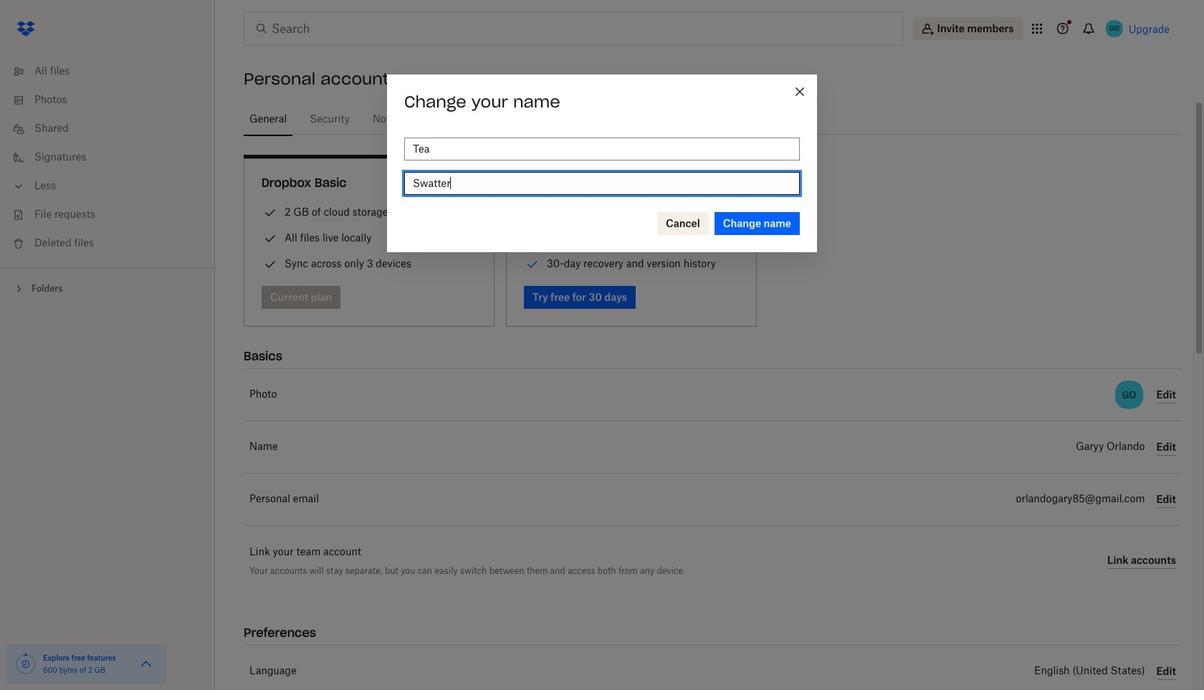 Task type: vqa. For each thing, say whether or not it's contained in the screenshot.
the bottommost RECOMMENDED icon
yes



Task type: locate. For each thing, give the bounding box(es) containing it.
dropbox image
[[11, 14, 40, 43]]

First name text field
[[413, 141, 792, 157]]

recommended image
[[524, 256, 541, 273]]

less image
[[11, 179, 26, 194]]

tab list
[[244, 100, 1182, 137]]

dialog
[[387, 75, 817, 253]]

list
[[0, 49, 215, 268]]



Task type: describe. For each thing, give the bounding box(es) containing it.
Last name text field
[[413, 176, 792, 192]]

recommended image
[[524, 204, 541, 222]]

branding tab
[[499, 103, 554, 137]]



